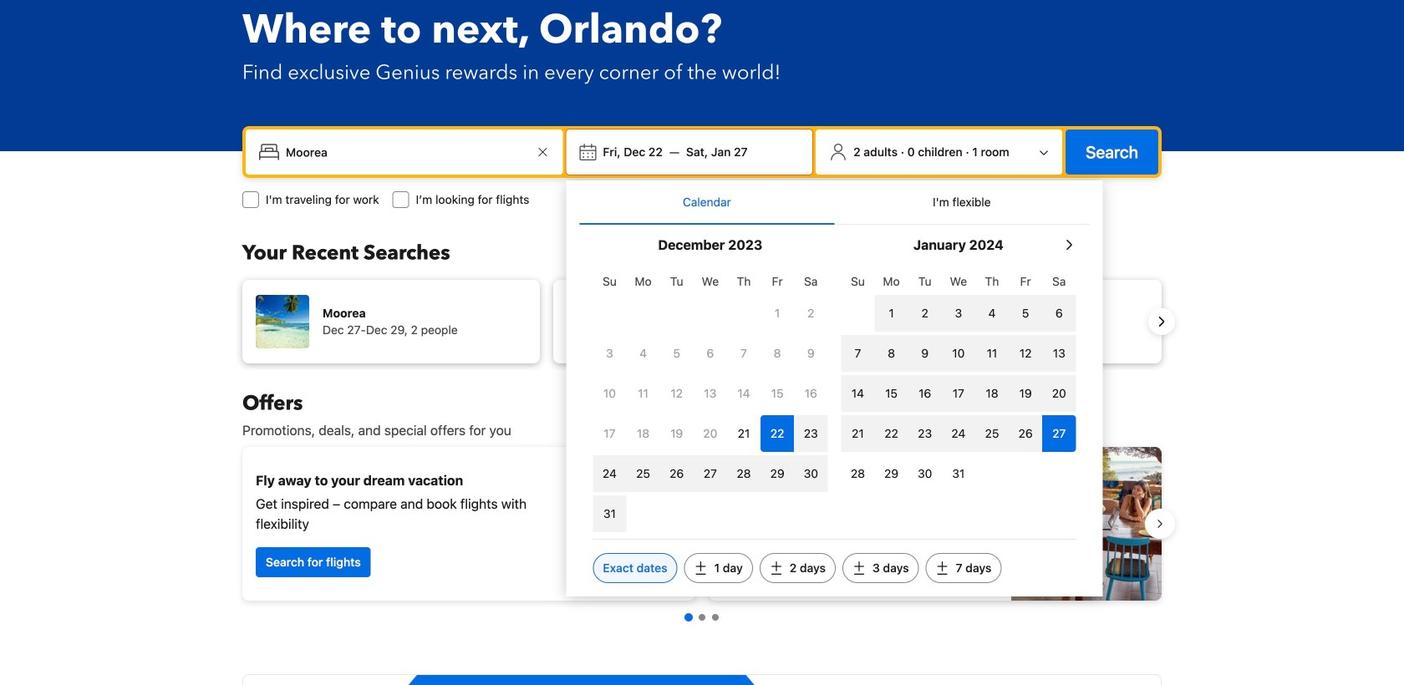 Task type: vqa. For each thing, say whether or not it's contained in the screenshot.
How
no



Task type: describe. For each thing, give the bounding box(es) containing it.
11 January 2024 checkbox
[[975, 335, 1009, 372]]

3 January 2024 checkbox
[[942, 295, 975, 332]]

21 January 2024 checkbox
[[841, 415, 875, 452]]

4 January 2024 checkbox
[[975, 295, 1009, 332]]

take your longest vacation yet image
[[1011, 447, 1162, 601]]

7 December 2023 checkbox
[[727, 335, 761, 372]]

9 December 2023 checkbox
[[794, 335, 828, 372]]

13 December 2023 checkbox
[[694, 375, 727, 412]]

29 December 2023 checkbox
[[761, 456, 794, 492]]

17 December 2023 checkbox
[[593, 415, 627, 452]]

16 December 2023 checkbox
[[794, 375, 828, 412]]

20 December 2023 checkbox
[[694, 415, 727, 452]]

2 grid from the left
[[841, 265, 1076, 492]]

15 December 2023 checkbox
[[761, 375, 794, 412]]

1 January 2024 checkbox
[[875, 295, 908, 332]]

30 January 2024 checkbox
[[908, 456, 942, 492]]

24 December 2023 checkbox
[[593, 456, 627, 492]]

21 December 2023 checkbox
[[727, 415, 761, 452]]

10 January 2024 checkbox
[[942, 335, 975, 372]]

14 January 2024 checkbox
[[841, 375, 875, 412]]

15 January 2024 checkbox
[[875, 375, 908, 412]]

26 December 2023 checkbox
[[660, 456, 694, 492]]

4 December 2023 checkbox
[[627, 335, 660, 372]]

2 December 2023 checkbox
[[794, 295, 828, 332]]

5 January 2024 checkbox
[[1009, 295, 1043, 332]]

31 December 2023 checkbox
[[593, 496, 627, 532]]

31 January 2024 checkbox
[[942, 456, 975, 492]]

9 January 2024 checkbox
[[908, 335, 942, 372]]

8 December 2023 checkbox
[[761, 335, 794, 372]]

22 January 2024 checkbox
[[875, 415, 908, 452]]

2 region from the top
[[229, 441, 1175, 608]]



Task type: locate. For each thing, give the bounding box(es) containing it.
main content
[[229, 390, 1175, 685]]

23 December 2023 checkbox
[[794, 415, 828, 452]]

1 horizontal spatial grid
[[841, 265, 1076, 492]]

18 December 2023 checkbox
[[627, 415, 660, 452]]

19 December 2023 checkbox
[[660, 415, 694, 452]]

7 January 2024 checkbox
[[841, 335, 875, 372]]

14 December 2023 checkbox
[[727, 375, 761, 412]]

1 December 2023 checkbox
[[761, 295, 794, 332]]

23 January 2024 checkbox
[[908, 415, 942, 452]]

12 December 2023 checkbox
[[660, 375, 694, 412]]

cell
[[875, 292, 908, 332], [908, 292, 942, 332], [942, 292, 975, 332], [975, 292, 1009, 332], [1009, 292, 1043, 332], [1043, 292, 1076, 332], [841, 332, 875, 372], [875, 332, 908, 372], [908, 332, 942, 372], [942, 332, 975, 372], [975, 332, 1009, 372], [1009, 332, 1043, 372], [1043, 332, 1076, 372], [841, 372, 875, 412], [875, 372, 908, 412], [908, 372, 942, 412], [942, 372, 975, 412], [975, 372, 1009, 412], [1009, 372, 1043, 412], [1043, 372, 1076, 412], [761, 412, 794, 452], [794, 412, 828, 452], [841, 412, 875, 452], [875, 412, 908, 452], [908, 412, 942, 452], [942, 412, 975, 452], [975, 412, 1009, 452], [1009, 412, 1043, 452], [1043, 412, 1076, 452], [593, 452, 627, 492], [627, 452, 660, 492], [660, 452, 694, 492], [694, 452, 727, 492], [727, 452, 761, 492], [761, 452, 794, 492], [794, 452, 828, 492], [593, 492, 627, 532]]

25 December 2023 checkbox
[[627, 456, 660, 492]]

22 December 2023 checkbox
[[761, 415, 794, 452]]

8 January 2024 checkbox
[[875, 335, 908, 372]]

1 vertical spatial region
[[229, 441, 1175, 608]]

6 December 2023 checkbox
[[694, 335, 727, 372]]

0 horizontal spatial grid
[[593, 265, 828, 532]]

24 January 2024 checkbox
[[942, 415, 975, 452]]

29 January 2024 checkbox
[[875, 456, 908, 492]]

11 December 2023 checkbox
[[627, 375, 660, 412]]

grid
[[593, 265, 828, 532], [841, 265, 1076, 492]]

progress bar
[[685, 614, 719, 622]]

1 grid from the left
[[593, 265, 828, 532]]

region
[[229, 273, 1175, 370], [229, 441, 1175, 608]]

12 January 2024 checkbox
[[1009, 335, 1043, 372]]

27 January 2024 checkbox
[[1043, 415, 1076, 452]]

tab list
[[580, 181, 1090, 226]]

28 December 2023 checkbox
[[727, 456, 761, 492]]

26 January 2024 checkbox
[[1009, 415, 1043, 452]]

28 January 2024 checkbox
[[841, 456, 875, 492]]

Where are you going? field
[[279, 137, 533, 167]]

6 January 2024 checkbox
[[1043, 295, 1076, 332]]

17 January 2024 checkbox
[[942, 375, 975, 412]]

20 January 2024 checkbox
[[1043, 375, 1076, 412]]

0 vertical spatial region
[[229, 273, 1175, 370]]

fly away to your dream vacation image
[[565, 466, 682, 583]]

16 January 2024 checkbox
[[908, 375, 942, 412]]

next image
[[1152, 312, 1172, 332]]

13 January 2024 checkbox
[[1043, 335, 1076, 372]]

30 December 2023 checkbox
[[794, 456, 828, 492]]

5 December 2023 checkbox
[[660, 335, 694, 372]]

25 January 2024 checkbox
[[975, 415, 1009, 452]]

19 January 2024 checkbox
[[1009, 375, 1043, 412]]

1 region from the top
[[229, 273, 1175, 370]]

27 December 2023 checkbox
[[694, 456, 727, 492]]

2 January 2024 checkbox
[[908, 295, 942, 332]]

3 December 2023 checkbox
[[593, 335, 627, 372]]

18 January 2024 checkbox
[[975, 375, 1009, 412]]

10 December 2023 checkbox
[[593, 375, 627, 412]]



